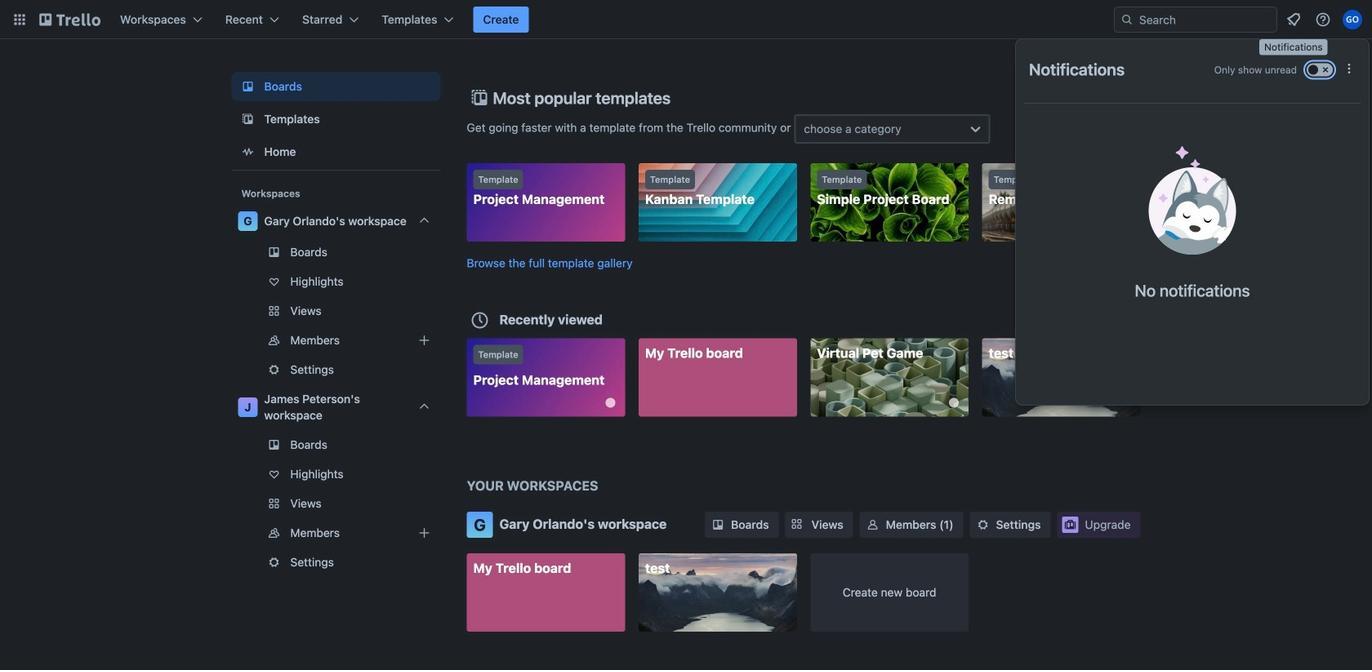 Task type: describe. For each thing, give the bounding box(es) containing it.
add image
[[415, 331, 434, 350]]

taco image
[[1149, 146, 1236, 255]]

back to home image
[[39, 7, 100, 33]]

2 there is new activity on this board. image from the left
[[949, 398, 959, 408]]

search image
[[1121, 13, 1134, 26]]

template board image
[[238, 109, 258, 129]]

add image
[[415, 524, 434, 543]]

home image
[[238, 142, 258, 162]]

board image
[[238, 77, 258, 96]]

0 notifications image
[[1284, 10, 1304, 29]]

1 there is new activity on this board. image from the left
[[606, 398, 615, 408]]



Task type: locate. For each thing, give the bounding box(es) containing it.
there is new activity on this board. image
[[606, 398, 615, 408], [949, 398, 959, 408]]

gary orlando (garyorlando) image
[[1343, 10, 1362, 29]]

0 horizontal spatial sm image
[[865, 517, 881, 533]]

primary element
[[0, 0, 1372, 39]]

open information menu image
[[1315, 11, 1331, 28]]

1 horizontal spatial sm image
[[975, 517, 991, 533]]

sm image
[[710, 517, 726, 533]]

1 horizontal spatial there is new activity on this board. image
[[949, 398, 959, 408]]

tooltip
[[1260, 39, 1328, 55]]

Search field
[[1134, 7, 1277, 32]]

1 sm image from the left
[[865, 517, 881, 533]]

2 sm image from the left
[[975, 517, 991, 533]]

0 horizontal spatial there is new activity on this board. image
[[606, 398, 615, 408]]

sm image
[[865, 517, 881, 533], [975, 517, 991, 533]]



Task type: vqa. For each thing, say whether or not it's contained in the screenshot.
2nd sm icon from the right
yes



